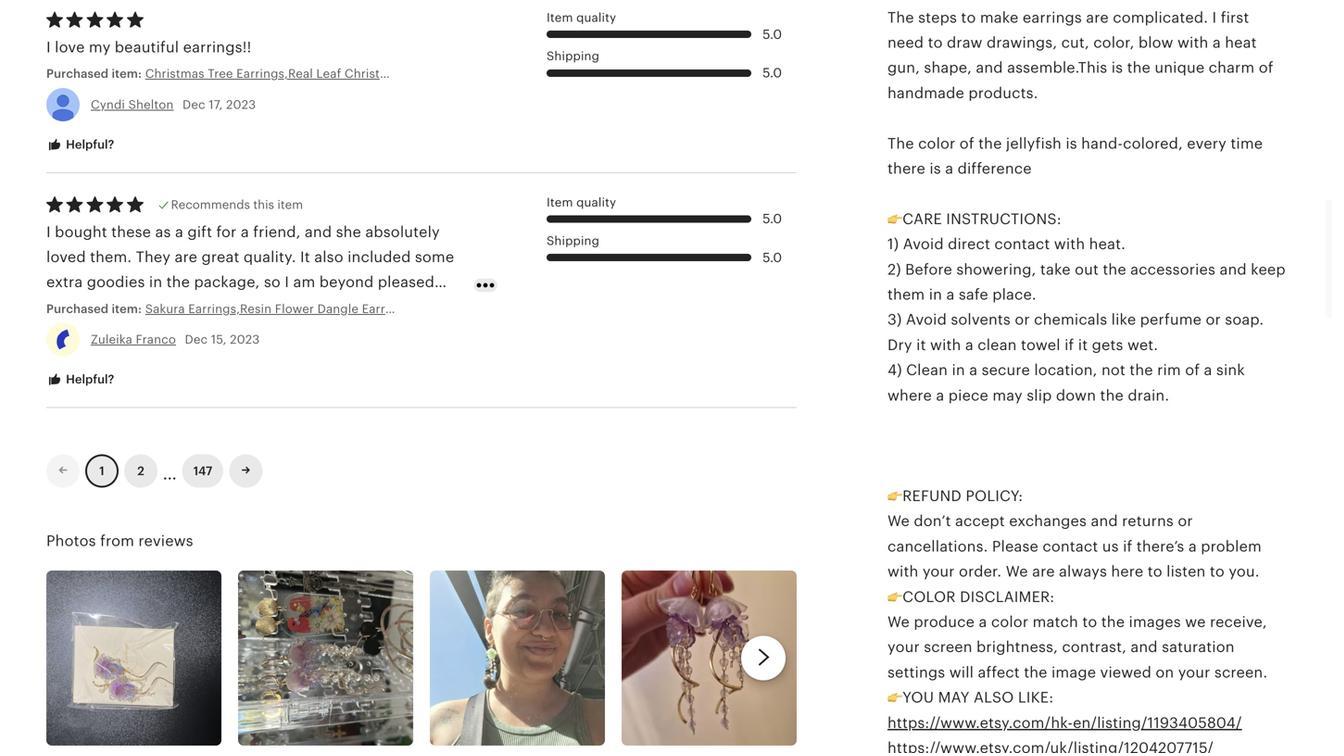 Task type: locate. For each thing, give the bounding box(es) containing it.
with
[[1178, 34, 1209, 51], [1054, 236, 1085, 253], [46, 299, 77, 316], [930, 337, 961, 353], [888, 564, 919, 580]]

0 horizontal spatial are
[[175, 249, 197, 265]]

2 the from the top
[[888, 135, 914, 152]]

them
[[888, 286, 925, 303]]

4 5.0 from the top
[[763, 250, 782, 265]]

the up the "need"
[[888, 9, 914, 26]]

we down 👉color
[[888, 614, 910, 631]]

1 shipping from the top
[[547, 49, 600, 63]]

clean
[[906, 362, 948, 379]]

in down before
[[929, 286, 943, 303]]

is down color,
[[1112, 60, 1123, 76]]

2 horizontal spatial your
[[1179, 664, 1211, 681]]

contact down instructions:
[[995, 236, 1050, 253]]

and up also
[[305, 224, 332, 240]]

item
[[277, 198, 303, 212]]

3 5.0 from the top
[[763, 212, 782, 226]]

we
[[888, 513, 910, 530], [1006, 564, 1028, 580], [888, 614, 910, 631]]

item: for cyndi
[[112, 67, 142, 81]]

2 item from the top
[[547, 195, 573, 209]]

dec left 17,
[[183, 98, 205, 111]]

5.0
[[763, 27, 782, 42], [763, 65, 782, 80], [763, 212, 782, 226], [763, 250, 782, 265]]

you.
[[1229, 564, 1260, 580]]

of right rim on the right of the page
[[1186, 362, 1200, 379]]

your up settings
[[888, 639, 920, 656]]

1 horizontal spatial or
[[1178, 513, 1193, 530]]

2 it from the left
[[1079, 337, 1088, 353]]

of inside the steps to make earrings are complicated. i first need to draw drawings, cut, color, blow with a heat gun, shape, and assemble.this is the unique charm of handmade products.
[[1259, 60, 1274, 76]]

if down chemicals
[[1065, 337, 1074, 353]]

0 vertical spatial helpful? button
[[32, 128, 128, 162]]

the down blow
[[1127, 60, 1151, 76]]

helpful? button for cyndi shelton
[[32, 128, 128, 162]]

0 vertical spatial of
[[1259, 60, 1274, 76]]

a up the piece
[[970, 362, 978, 379]]

item quality for zuleika franco dec 15, 2023
[[547, 195, 616, 209]]

0 vertical spatial is
[[1112, 60, 1123, 76]]

the up like:
[[1024, 664, 1048, 681]]

the up there
[[888, 135, 914, 152]]

with up 👉color
[[888, 564, 919, 580]]

0 vertical spatial dec
[[183, 98, 205, 111]]

0 vertical spatial 2023
[[226, 98, 256, 111]]

colored,
[[1123, 135, 1183, 152]]

0 horizontal spatial in
[[149, 274, 162, 291]]

0 vertical spatial quality
[[577, 11, 616, 25]]

2 vertical spatial we
[[888, 614, 910, 631]]

purchased item: for zuleika franco
[[46, 302, 145, 316]]

match
[[1033, 614, 1079, 631]]

1 horizontal spatial your
[[923, 564, 955, 580]]

1 vertical spatial of
[[960, 135, 975, 152]]

or up 'there's'
[[1178, 513, 1193, 530]]

drain.
[[1128, 387, 1170, 404]]

with down 'extra' at the top of the page
[[46, 299, 77, 316]]

the inside the steps to make earrings are complicated. i first need to draw drawings, cut, color, blow with a heat gun, shape, and assemble.this is the unique charm of handmade products.
[[1127, 60, 1151, 76]]

3)
[[888, 312, 902, 328]]

contact up always
[[1043, 538, 1099, 555]]

2 vertical spatial are
[[1033, 564, 1055, 580]]

we down please
[[1006, 564, 1028, 580]]

1 vertical spatial helpful?
[[63, 373, 114, 387]]

purchased down love
[[46, 67, 109, 81]]

1 horizontal spatial of
[[1186, 362, 1200, 379]]

of inside '👉care instructions: 1) avoid direct contact with heat. 2) before showering, take out the accessories and keep them in a safe place. 3) avoid solvents or chemicals like perfume or soap. dry it with a clean towel if it gets wet. 4) clean in a secure location, not the rim of a sink where a piece may slip down the drain.'
[[1186, 362, 1200, 379]]

0 vertical spatial we
[[888, 513, 910, 530]]

2)
[[888, 261, 901, 278]]

this inside i bought these as a gift for a friend, and she absolutely loved them. they are great quality. it also included some extra goodies in the package, so i am beyond pleased with this purchase!
[[81, 299, 108, 316]]

1 item from the top
[[547, 11, 573, 25]]

with inside 👉refund policy: we don't accept exchanges and returns or cancellations. please contact us if there's a problem with your order. we are always here to listen to you. 👉color disclaimer: we produce a color match to the images we receive, your screen brightness, contrast, and saturation settings will affect the image viewed on your screen. 👉you may also like: https://www.etsy.com/hk-en/listing/1193405804/
[[888, 564, 919, 580]]

2 quality from the top
[[577, 195, 616, 209]]

the down they
[[166, 274, 190, 291]]

it left gets
[[1079, 337, 1088, 353]]

a left safe at the right top
[[947, 286, 955, 303]]

i left first
[[1213, 9, 1217, 26]]

1 horizontal spatial it
[[1079, 337, 1088, 353]]

1 horizontal spatial is
[[1066, 135, 1078, 152]]

of inside the color of the jellyfish is hand-colored, every time there is a difference
[[960, 135, 975, 152]]

contrast,
[[1062, 639, 1127, 656]]

item for zuleika franco dec 15, 2023
[[547, 195, 573, 209]]

1 helpful? from the top
[[63, 137, 114, 151]]

1 5.0 from the top
[[763, 27, 782, 42]]

0 vertical spatial contact
[[995, 236, 1050, 253]]

the inside the color of the jellyfish is hand-colored, every time there is a difference
[[888, 135, 914, 152]]

0 horizontal spatial color
[[919, 135, 956, 152]]

2 purchased item: from the top
[[46, 302, 145, 316]]

2 item quality from the top
[[547, 195, 616, 209]]

1 vertical spatial 2023
[[230, 333, 260, 347]]

if
[[1065, 337, 1074, 353], [1123, 538, 1133, 555]]

great
[[202, 249, 240, 265]]

i right so on the top left
[[285, 274, 289, 291]]

1 vertical spatial the
[[888, 135, 914, 152]]

and left keep
[[1220, 261, 1247, 278]]

1 horizontal spatial this
[[253, 198, 274, 212]]

please
[[992, 538, 1039, 555]]

this down goodies
[[81, 299, 108, 316]]

1 vertical spatial dec
[[185, 333, 208, 347]]

2023 for zuleika franco dec 15, 2023
[[230, 333, 260, 347]]

charm
[[1209, 60, 1255, 76]]

and down images
[[1131, 639, 1158, 656]]

location,
[[1035, 362, 1098, 379]]

to down 'there's'
[[1148, 564, 1163, 580]]

recommends this item
[[171, 198, 303, 212]]

for
[[216, 224, 237, 240]]

0 horizontal spatial is
[[930, 160, 941, 177]]

rim
[[1158, 362, 1181, 379]]

in down they
[[149, 274, 162, 291]]

2 helpful? from the top
[[63, 373, 114, 387]]

👉you
[[888, 690, 934, 706]]

👉care
[[888, 211, 942, 227]]

it right dry
[[917, 337, 926, 353]]

love
[[55, 39, 85, 56]]

0 vertical spatial the
[[888, 9, 914, 26]]

shelton
[[128, 98, 174, 111]]

the inside the steps to make earrings are complicated. i first need to draw drawings, cut, color, blow with a heat gun, shape, and assemble.this is the unique charm of handmade products.
[[888, 9, 914, 26]]

1 the from the top
[[888, 9, 914, 26]]

franco
[[136, 333, 176, 347]]

1 vertical spatial helpful? button
[[32, 363, 128, 397]]

0 vertical spatial item
[[547, 11, 573, 25]]

i left love
[[46, 39, 51, 56]]

helpful? down cyndi
[[63, 137, 114, 151]]

item quality
[[547, 11, 616, 25], [547, 195, 616, 209]]

color down disclaimer:
[[992, 614, 1029, 631]]

item: down goodies
[[112, 302, 142, 316]]

dec for 15,
[[185, 333, 208, 347]]

0 vertical spatial purchased item:
[[46, 67, 145, 81]]

towel
[[1021, 337, 1061, 353]]

are up color,
[[1086, 9, 1109, 26]]

2 helpful? button from the top
[[32, 363, 128, 397]]

1 vertical spatial quality
[[577, 195, 616, 209]]

jellyfish
[[1006, 135, 1062, 152]]

a right as
[[175, 224, 183, 240]]

0 vertical spatial item:
[[112, 67, 142, 81]]

contact inside 👉refund policy: we don't accept exchanges and returns or cancellations. please contact us if there's a problem with your order. we are always here to listen to you. 👉color disclaimer: we produce a color match to the images we receive, your screen brightness, contrast, and saturation settings will affect the image viewed on your screen. 👉you may also like: https://www.etsy.com/hk-en/listing/1193405804/
[[1043, 538, 1099, 555]]

1 vertical spatial item quality
[[547, 195, 616, 209]]

quality for dec 17, 2023
[[577, 11, 616, 25]]

we
[[1186, 614, 1206, 631]]

zuleika franco dec 15, 2023
[[91, 333, 260, 347]]

is left hand-
[[1066, 135, 1078, 152]]

helpful? button down zuleika
[[32, 363, 128, 397]]

your down saturation
[[1179, 664, 1211, 681]]

heat.
[[1090, 236, 1126, 253]]

2023 right 17,
[[226, 98, 256, 111]]

loved
[[46, 249, 86, 265]]

0 horizontal spatial or
[[1015, 312, 1030, 328]]

purchased item: down my
[[46, 67, 145, 81]]

avoid right 3)
[[906, 312, 947, 328]]

this left 'item'
[[253, 198, 274, 212]]

0 vertical spatial helpful?
[[63, 137, 114, 151]]

with up unique at the top of the page
[[1178, 34, 1209, 51]]

0 vertical spatial color
[[919, 135, 956, 152]]

purchased down 'extra' at the top of the page
[[46, 302, 109, 316]]

1 vertical spatial contact
[[1043, 538, 1099, 555]]

of right charm
[[1259, 60, 1274, 76]]

0 vertical spatial shipping
[[547, 49, 600, 63]]

0 horizontal spatial it
[[917, 337, 926, 353]]

helpful? button down cyndi
[[32, 128, 128, 162]]

1 horizontal spatial are
[[1033, 564, 1055, 580]]

1 vertical spatial shipping
[[547, 234, 600, 248]]

2 vertical spatial of
[[1186, 362, 1200, 379]]

avoid up before
[[903, 236, 944, 253]]

1 item: from the top
[[112, 67, 142, 81]]

order.
[[959, 564, 1002, 580]]

item: up cyndi shelton link
[[112, 67, 142, 81]]

a
[[1213, 34, 1221, 51], [946, 160, 954, 177], [175, 224, 183, 240], [241, 224, 249, 240], [947, 286, 955, 303], [966, 337, 974, 353], [970, 362, 978, 379], [1204, 362, 1213, 379], [936, 387, 945, 404], [1189, 538, 1197, 555], [979, 614, 987, 631]]

1 vertical spatial item
[[547, 195, 573, 209]]

1 vertical spatial purchased item:
[[46, 302, 145, 316]]

we left don't
[[888, 513, 910, 530]]

item:
[[112, 67, 142, 81], [112, 302, 142, 316]]

clean
[[978, 337, 1017, 353]]

helpful? for cyndi shelton dec 17, 2023
[[63, 137, 114, 151]]

helpful? button
[[32, 128, 128, 162], [32, 363, 128, 397]]

need
[[888, 34, 924, 51]]

2 vertical spatial is
[[930, 160, 941, 177]]

👉care instructions: 1) avoid direct contact with heat. 2) before showering, take out the accessories and keep them in a safe place. 3) avoid solvents or chemicals like perfume or soap. dry it with a clean towel if it gets wet. 4) clean in a secure location, not the rim of a sink where a piece may slip down the drain.
[[888, 211, 1286, 404]]

0 vertical spatial purchased
[[46, 67, 109, 81]]

the inside i bought these as a gift for a friend, and she absolutely loved them. they are great quality. it also included some extra goodies in the package, so i am beyond pleased with this purchase!
[[166, 274, 190, 291]]

2 purchased from the top
[[46, 302, 109, 316]]

2 horizontal spatial are
[[1086, 9, 1109, 26]]

screen
[[924, 639, 973, 656]]

i inside the steps to make earrings are complicated. i first need to draw drawings, cut, color, blow with a heat gun, shape, and assemble.this is the unique charm of handmade products.
[[1213, 9, 1217, 26]]

your down cancellations.
[[923, 564, 955, 580]]

purchase!
[[112, 299, 183, 316]]

2 horizontal spatial of
[[1259, 60, 1274, 76]]

are down "gift"
[[175, 249, 197, 265]]

products.
[[969, 85, 1038, 101]]

if right us at the bottom right of the page
[[1123, 538, 1133, 555]]

and up products.
[[976, 60, 1003, 76]]

1 horizontal spatial if
[[1123, 538, 1133, 555]]

color inside 👉refund policy: we don't accept exchanges and returns or cancellations. please contact us if there's a problem with your order. we are always here to listen to you. 👉color disclaimer: we produce a color match to the images we receive, your screen brightness, contrast, and saturation settings will affect the image viewed on your screen. 👉you may also like: https://www.etsy.com/hk-en/listing/1193405804/
[[992, 614, 1029, 631]]

0 vertical spatial item quality
[[547, 11, 616, 25]]

reviews
[[138, 533, 193, 550]]

1 vertical spatial your
[[888, 639, 920, 656]]

1 quality from the top
[[577, 11, 616, 25]]

1 horizontal spatial color
[[992, 614, 1029, 631]]

1 vertical spatial item:
[[112, 302, 142, 316]]

helpful? button for zuleika franco
[[32, 363, 128, 397]]

helpful? down zuleika
[[63, 373, 114, 387]]

or left soap.
[[1206, 312, 1221, 328]]

the down not
[[1101, 387, 1124, 404]]

147
[[193, 464, 212, 478]]

the up the contrast,
[[1102, 614, 1125, 631]]

with inside i bought these as a gift for a friend, and she absolutely loved them. they are great quality. it also included some extra goodies in the package, so i am beyond pleased with this purchase!
[[46, 299, 77, 316]]

0 vertical spatial if
[[1065, 337, 1074, 353]]

1 purchased from the top
[[46, 67, 109, 81]]

sink
[[1217, 362, 1245, 379]]

1 vertical spatial if
[[1123, 538, 1133, 555]]

purchased item: down goodies
[[46, 302, 145, 316]]

2023 for cyndi shelton dec 17, 2023
[[226, 98, 256, 111]]

color inside the color of the jellyfish is hand-colored, every time there is a difference
[[919, 135, 956, 152]]

1 vertical spatial we
[[1006, 564, 1028, 580]]

a right there
[[946, 160, 954, 177]]

this
[[253, 198, 274, 212], [81, 299, 108, 316]]

1 horizontal spatial in
[[929, 286, 943, 303]]

a left heat
[[1213, 34, 1221, 51]]

problem
[[1201, 538, 1262, 555]]

i
[[1213, 9, 1217, 26], [46, 39, 51, 56], [46, 224, 51, 240], [285, 274, 289, 291]]

0 horizontal spatial this
[[81, 299, 108, 316]]

steps
[[919, 9, 957, 26]]

2 5.0 from the top
[[763, 65, 782, 80]]

the up difference
[[979, 135, 1002, 152]]

exchanges
[[1009, 513, 1087, 530]]

0 horizontal spatial of
[[960, 135, 975, 152]]

dec left 15,
[[185, 333, 208, 347]]

4)
[[888, 362, 902, 379]]

item: for zuleika
[[112, 302, 142, 316]]

dec for 17,
[[183, 98, 205, 111]]

1 vertical spatial are
[[175, 249, 197, 265]]

shipping
[[547, 49, 600, 63], [547, 234, 600, 248]]

from
[[100, 533, 134, 550]]

1 purchased item: from the top
[[46, 67, 145, 81]]

2 horizontal spatial is
[[1112, 60, 1123, 76]]

in up the piece
[[952, 362, 966, 379]]

like
[[1112, 312, 1136, 328]]

1 helpful? button from the top
[[32, 128, 128, 162]]

2 shipping from the top
[[547, 234, 600, 248]]

goodies
[[87, 274, 145, 291]]

0 horizontal spatial if
[[1065, 337, 1074, 353]]

2 item: from the top
[[112, 302, 142, 316]]

1 vertical spatial color
[[992, 614, 1029, 631]]

1 vertical spatial purchased
[[46, 302, 109, 316]]

1 vertical spatial this
[[81, 299, 108, 316]]

0 vertical spatial are
[[1086, 9, 1109, 26]]

a up listen
[[1189, 538, 1197, 555]]

https://www.etsy.com/hk-en/listing/1193405804/ link
[[888, 715, 1242, 731]]

or down place. on the top right of the page
[[1015, 312, 1030, 328]]

is right there
[[930, 160, 941, 177]]

difference
[[958, 160, 1032, 177]]

always
[[1059, 564, 1107, 580]]

my
[[89, 39, 111, 56]]

and inside the steps to make earrings are complicated. i first need to draw drawings, cut, color, blow with a heat gun, shape, and assemble.this is the unique charm of handmade products.
[[976, 60, 1003, 76]]

a right for
[[241, 224, 249, 240]]

are down please
[[1033, 564, 1055, 580]]

the color of the jellyfish is hand-colored, every time there is a difference
[[888, 135, 1263, 177]]

of up difference
[[960, 135, 975, 152]]

2023 right 15,
[[230, 333, 260, 347]]

1 item quality from the top
[[547, 11, 616, 25]]

are inside 👉refund policy: we don't accept exchanges and returns or cancellations. please contact us if there's a problem with your order. we are always here to listen to you. 👉color disclaimer: we produce a color match to the images we receive, your screen brightness, contrast, and saturation settings will affect the image viewed on your screen. 👉you may also like: https://www.etsy.com/hk-en/listing/1193405804/
[[1033, 564, 1055, 580]]

color up there
[[919, 135, 956, 152]]

a left sink
[[1204, 362, 1213, 379]]

purchased for zuleika franco dec 15, 2023
[[46, 302, 109, 316]]

to
[[961, 9, 976, 26], [928, 34, 943, 51], [1148, 564, 1163, 580], [1210, 564, 1225, 580], [1083, 614, 1098, 631]]



Task type: vqa. For each thing, say whether or not it's contained in the screenshot.
topmost 'We'
yes



Task type: describe. For each thing, give the bounding box(es) containing it.
disclaimer:
[[960, 589, 1055, 605]]

if inside 👉refund policy: we don't accept exchanges and returns or cancellations. please contact us if there's a problem with your order. we are always here to listen to you. 👉color disclaimer: we produce a color match to the images we receive, your screen brightness, contrast, and saturation settings will affect the image viewed on your screen. 👉you may also like: https://www.etsy.com/hk-en/listing/1193405804/
[[1123, 538, 1133, 555]]

zuleika franco link
[[91, 333, 176, 347]]

are inside i bought these as a gift for a friend, and she absolutely loved them. they are great quality. it also included some extra goodies in the package, so i am beyond pleased with this purchase!
[[175, 249, 197, 265]]

beautiful
[[115, 39, 179, 56]]

also
[[974, 690, 1014, 706]]

in inside i bought these as a gift for a friend, and she absolutely loved them. they are great quality. it also included some extra goodies in the package, so i am beyond pleased with this purchase!
[[149, 274, 162, 291]]

are inside the steps to make earrings are complicated. i first need to draw drawings, cut, color, blow with a heat gun, shape, and assemble.this is the unique charm of handmade products.
[[1086, 9, 1109, 26]]

she
[[336, 224, 361, 240]]

i up loved at the top
[[46, 224, 51, 240]]

purchased item: for cyndi shelton
[[46, 67, 145, 81]]

pleased
[[378, 274, 435, 291]]

2 horizontal spatial or
[[1206, 312, 1221, 328]]

the inside the color of the jellyfish is hand-colored, every time there is a difference
[[979, 135, 1002, 152]]

quality for dec 15, 2023
[[577, 195, 616, 209]]

place.
[[993, 286, 1037, 303]]

assemble.this
[[1007, 60, 1108, 76]]

if inside '👉care instructions: 1) avoid direct contact with heat. 2) before showering, take out the accessories and keep them in a safe place. 3) avoid solvents or chemicals like perfume or soap. dry it with a clean towel if it gets wet. 4) clean in a secure location, not the rim of a sink where a piece may slip down the drain.'
[[1065, 337, 1074, 353]]

may
[[938, 690, 970, 706]]

shipping for cyndi shelton dec 17, 2023
[[547, 49, 600, 63]]

2
[[137, 464, 144, 478]]

👉refund
[[888, 488, 962, 505]]

accessories
[[1131, 261, 1216, 278]]

0 vertical spatial avoid
[[903, 236, 944, 253]]

17,
[[209, 98, 223, 111]]

cancellations.
[[888, 538, 988, 555]]

they
[[136, 249, 171, 265]]

2 vertical spatial your
[[1179, 664, 1211, 681]]

https://www.etsy.com/hk-
[[888, 715, 1073, 731]]

image
[[1052, 664, 1097, 681]]

don't
[[914, 513, 951, 530]]

to up draw
[[961, 9, 976, 26]]

contact inside '👉care instructions: 1) avoid direct contact with heat. 2) before showering, take out the accessories and keep them in a safe place. 3) avoid solvents or chemicals like perfume or soap. dry it with a clean towel if it gets wet. 4) clean in a secure location, not the rim of a sink where a piece may slip down the drain.'
[[995, 236, 1050, 253]]

the for the steps to make earrings are complicated. i first need to draw drawings, cut, color, blow with a heat gun, shape, and assemble.this is the unique charm of handmade products.
[[888, 9, 914, 26]]

or inside 👉refund policy: we don't accept exchanges and returns or cancellations. please contact us if there's a problem with your order. we are always here to listen to you. 👉color disclaimer: we produce a color match to the images we receive, your screen brightness, contrast, and saturation settings will affect the image viewed on your screen. 👉you may also like: https://www.etsy.com/hk-en/listing/1193405804/
[[1178, 513, 1193, 530]]

policy:
[[966, 488, 1023, 505]]

there's
[[1137, 538, 1185, 555]]

included
[[348, 249, 411, 265]]

i love my beautiful earrings!!
[[46, 39, 252, 56]]

unique
[[1155, 60, 1205, 76]]

before
[[906, 261, 953, 278]]

helpful? for zuleika franco dec 15, 2023
[[63, 373, 114, 387]]

1 vertical spatial is
[[1066, 135, 1078, 152]]

the for the color of the jellyfish is hand-colored, every time there is a difference
[[888, 135, 914, 152]]

gun,
[[888, 60, 920, 76]]

shape,
[[924, 60, 972, 76]]

the steps to make earrings are complicated. i first need to draw drawings, cut, color, blow with a heat gun, shape, and assemble.this is the unique charm of handmade products.
[[888, 9, 1274, 101]]

2 horizontal spatial in
[[952, 362, 966, 379]]

0 horizontal spatial your
[[888, 639, 920, 656]]

bought
[[55, 224, 107, 240]]

absolutely
[[366, 224, 440, 240]]

so
[[264, 274, 281, 291]]

to down steps
[[928, 34, 943, 51]]

item for cyndi shelton dec 17, 2023
[[547, 11, 573, 25]]

make
[[980, 9, 1019, 26]]

purchased for cyndi shelton dec 17, 2023
[[46, 67, 109, 81]]

drawings,
[[987, 34, 1058, 51]]

en/listing/1193405804/
[[1073, 715, 1242, 731]]

is inside the steps to make earrings are complicated. i first need to draw drawings, cut, color, blow with a heat gun, shape, and assemble.this is the unique charm of handmade products.
[[1112, 60, 1123, 76]]

produce
[[914, 614, 975, 631]]

shipping for zuleika franco dec 15, 2023
[[547, 234, 600, 248]]

where
[[888, 387, 932, 404]]

soap.
[[1225, 312, 1264, 328]]

chemicals
[[1034, 312, 1108, 328]]

first
[[1221, 9, 1250, 26]]

with inside the steps to make earrings are complicated. i first need to draw drawings, cut, color, blow with a heat gun, shape, and assemble.this is the unique charm of handmade products.
[[1178, 34, 1209, 51]]

photos
[[46, 533, 96, 550]]

these
[[111, 224, 151, 240]]

us
[[1103, 538, 1119, 555]]

time
[[1231, 135, 1263, 152]]

1)
[[888, 236, 899, 253]]

out
[[1075, 261, 1099, 278]]

instructions:
[[946, 211, 1062, 227]]

receive,
[[1210, 614, 1268, 631]]

item quality for cyndi shelton dec 17, 2023
[[547, 11, 616, 25]]

cyndi
[[91, 98, 125, 111]]

returns
[[1122, 513, 1174, 530]]

👉refund policy: we don't accept exchanges and returns or cancellations. please contact us if there's a problem with your order. we are always here to listen to you. 👉color disclaimer: we produce a color match to the images we receive, your screen brightness, contrast, and saturation settings will affect the image viewed on your screen. 👉you may also like: https://www.etsy.com/hk-en/listing/1193405804/
[[888, 488, 1268, 731]]

a down disclaimer:
[[979, 614, 987, 631]]

beyond
[[320, 274, 374, 291]]

them.
[[90, 249, 132, 265]]

a down solvents
[[966, 337, 974, 353]]

am
[[293, 274, 315, 291]]

1 it from the left
[[917, 337, 926, 353]]

dry
[[888, 337, 913, 353]]

accept
[[956, 513, 1005, 530]]

cyndi shelton link
[[91, 98, 174, 111]]

👉color
[[888, 589, 956, 605]]

and inside '👉care instructions: 1) avoid direct contact with heat. 2) before showering, take out the accessories and keep them in a safe place. 3) avoid solvents or chemicals like perfume or soap. dry it with a clean towel if it gets wet. 4) clean in a secure location, not the rim of a sink where a piece may slip down the drain.'
[[1220, 261, 1247, 278]]

147 link
[[182, 455, 224, 488]]

keep
[[1251, 261, 1286, 278]]

there
[[888, 160, 926, 177]]

and inside i bought these as a gift for a friend, and she absolutely loved them. they are great quality. it also included some extra goodies in the package, so i am beyond pleased with this purchase!
[[305, 224, 332, 240]]

cyndi shelton dec 17, 2023
[[91, 98, 256, 111]]

color,
[[1094, 34, 1135, 51]]

and up us at the bottom right of the page
[[1091, 513, 1118, 530]]

to up the contrast,
[[1083, 614, 1098, 631]]

may
[[993, 387, 1023, 404]]

1 vertical spatial avoid
[[906, 312, 947, 328]]

a inside the steps to make earrings are complicated. i first need to draw drawings, cut, color, blow with a heat gun, shape, and assemble.this is the unique charm of handmade products.
[[1213, 34, 1221, 51]]

like:
[[1018, 690, 1054, 706]]

handmade
[[888, 85, 965, 101]]

0 vertical spatial your
[[923, 564, 955, 580]]

screen.
[[1215, 664, 1268, 681]]

on
[[1156, 664, 1174, 681]]

2 link
[[124, 455, 158, 488]]

to left you.
[[1210, 564, 1225, 580]]

friend,
[[253, 224, 301, 240]]

photos from reviews
[[46, 533, 193, 550]]

extra
[[46, 274, 83, 291]]

also
[[314, 249, 344, 265]]

with up clean
[[930, 337, 961, 353]]

recommends
[[171, 198, 250, 212]]

solvents
[[951, 312, 1011, 328]]

0 vertical spatial this
[[253, 198, 274, 212]]

with up the "take"
[[1054, 236, 1085, 253]]

the down wet.
[[1130, 362, 1154, 379]]

will
[[950, 664, 974, 681]]

zuleika
[[91, 333, 133, 347]]

the down "heat."
[[1103, 261, 1127, 278]]

1 link
[[85, 455, 119, 488]]

complicated.
[[1113, 9, 1209, 26]]

settings
[[888, 664, 946, 681]]

a left the piece
[[936, 387, 945, 404]]

piece
[[949, 387, 989, 404]]

a inside the color of the jellyfish is hand-colored, every time there is a difference
[[946, 160, 954, 177]]

gets
[[1092, 337, 1124, 353]]



